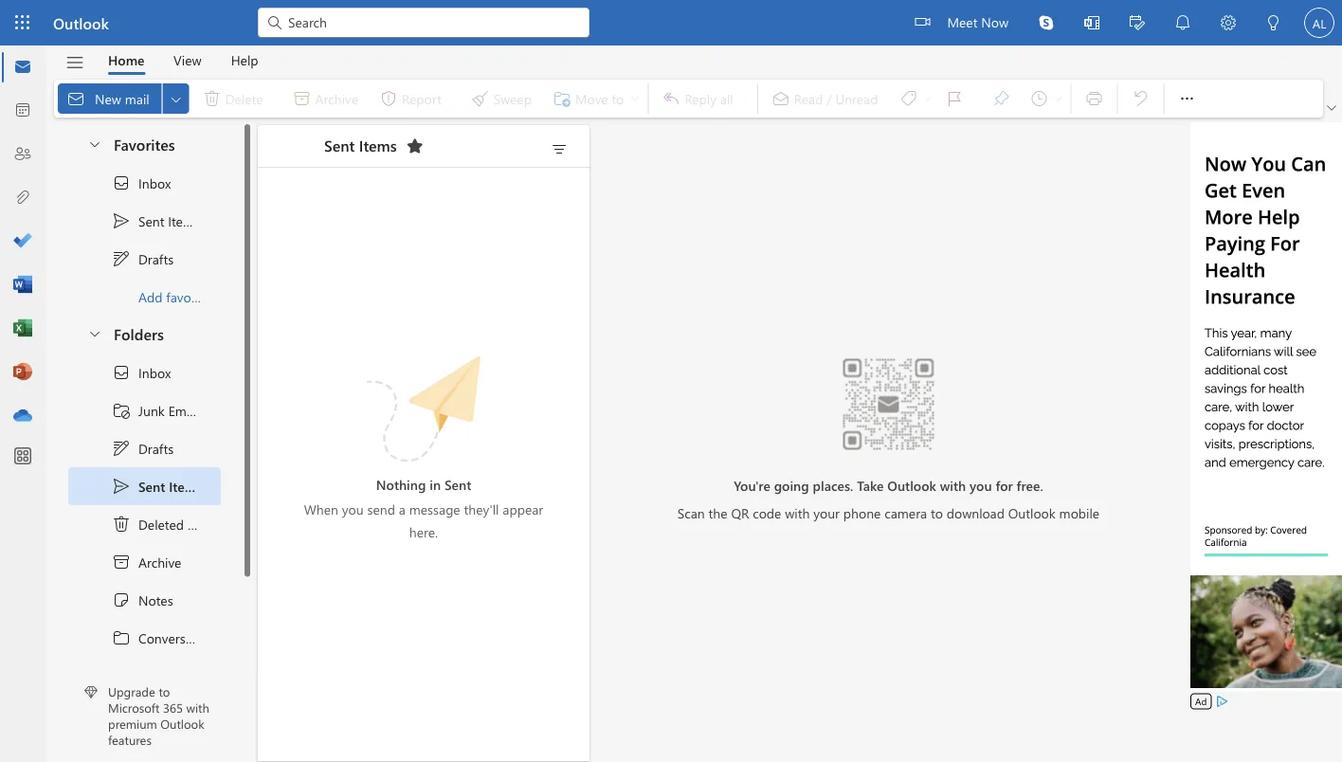 Task type: vqa. For each thing, say whether or not it's contained in the screenshot.
Portfolio
no



Task type: describe. For each thing, give the bounding box(es) containing it.

[[1174, 13, 1193, 32]]


[[112, 401, 131, 420]]


[[406, 137, 425, 156]]

your
[[814, 504, 840, 521]]

sent inside sent items 
[[324, 135, 355, 155]]

more apps image
[[13, 448, 32, 467]]

 button
[[400, 131, 430, 161]]

 inside favorites tree
[[112, 211, 131, 230]]

outlook up camera
[[888, 477, 937, 494]]

 tree item
[[68, 543, 221, 581]]

when
[[304, 501, 339, 518]]

sent up  tree item
[[138, 478, 165, 495]]

free.
[[1017, 477, 1044, 494]]

for
[[996, 477, 1014, 494]]


[[1222, 15, 1237, 30]]

 tree item
[[68, 619, 221, 657]]

upgrade to microsoft 365 with premium outlook features
[[108, 684, 209, 748]]

files image
[[13, 189, 32, 208]]

deleted
[[138, 516, 184, 533]]

 button
[[1206, 0, 1252, 48]]

sent inside favorites tree
[[138, 212, 164, 230]]

message list section
[[258, 120, 590, 762]]

places.
[[813, 477, 854, 494]]


[[1085, 15, 1100, 30]]

 for folders
[[87, 326, 102, 341]]

Search for email, meetings, files and more. field
[[286, 12, 579, 32]]

 for 
[[112, 363, 131, 382]]

help
[[231, 51, 258, 69]]

message
[[409, 501, 461, 518]]

 button
[[163, 83, 189, 114]]


[[66, 89, 85, 108]]

 archive
[[112, 553, 182, 572]]

2  sent items from the top
[[112, 477, 202, 496]]


[[112, 591, 131, 610]]

 tree item
[[68, 392, 221, 430]]

 tree item
[[68, 581, 221, 619]]

features
[[108, 732, 152, 748]]

appear
[[503, 501, 544, 518]]

 inbox for 
[[112, 174, 171, 193]]


[[1178, 89, 1197, 108]]

 button for folders
[[78, 316, 110, 351]]


[[266, 13, 285, 32]]

they'll
[[464, 501, 499, 518]]

you inside nothing in sent when you send a message they'll appear here.
[[342, 501, 364, 518]]

code
[[753, 504, 782, 521]]

favorite
[[166, 288, 210, 306]]

to inside you're going places. take outlook with you for free. scan the qr code with your phone camera to download outlook mobile
[[931, 504, 944, 521]]

a
[[399, 501, 406, 518]]

premium
[[108, 716, 157, 732]]

notes
[[138, 592, 173, 609]]


[[1267, 15, 1282, 30]]

1 horizontal spatial with
[[786, 504, 810, 521]]

to inside 'upgrade to microsoft 365 with premium outlook features'
[[159, 684, 170, 700]]

add favorite tree item
[[68, 278, 221, 316]]

sent inside nothing in sent when you send a message they'll appear here.
[[445, 476, 472, 494]]

inbox for 
[[138, 174, 171, 192]]

archive
[[138, 554, 182, 571]]

outlook inside 'upgrade to microsoft 365 with premium outlook features'
[[161, 716, 205, 732]]

microsoft
[[108, 700, 160, 716]]

 junk email
[[112, 401, 200, 420]]

items for 2nd  tree item from the top
[[169, 478, 202, 495]]

 tree item for 
[[68, 354, 221, 392]]

 deleted items
[[112, 515, 220, 534]]

 sent items inside favorites tree
[[112, 211, 200, 230]]

phone
[[844, 504, 881, 521]]


[[65, 53, 85, 73]]

going
[[775, 477, 810, 494]]

 button
[[56, 46, 94, 79]]


[[112, 629, 131, 648]]

mobile
[[1060, 504, 1100, 521]]

view
[[174, 51, 202, 69]]

you inside you're going places. take outlook with you for free. scan the qr code with your phone camera to download outlook mobile
[[970, 477, 993, 494]]

 for 
[[112, 249, 131, 268]]

 button
[[1252, 0, 1297, 48]]

favorites
[[114, 133, 175, 154]]

mail image
[[13, 58, 32, 77]]

the
[[709, 504, 728, 521]]

items inside sent items 
[[359, 135, 397, 155]]

365
[[163, 700, 183, 716]]

camera
[[885, 504, 928, 521]]



Task type: locate. For each thing, give the bounding box(es) containing it.
1  inbox from the top
[[112, 174, 171, 193]]

0 vertical spatial  button
[[78, 126, 110, 161]]

 inbox inside favorites tree
[[112, 174, 171, 193]]

send
[[368, 501, 395, 518]]

1 drafts from the top
[[138, 250, 174, 268]]

you left send
[[342, 501, 364, 518]]

sent up add
[[138, 212, 164, 230]]

1 horizontal spatial to
[[931, 504, 944, 521]]

1  tree item from the top
[[68, 164, 221, 202]]

meet
[[948, 13, 978, 30]]

1  from the top
[[112, 174, 131, 193]]


[[1039, 15, 1055, 30]]

 down 
[[112, 439, 131, 458]]

 tree item down favorites
[[68, 164, 221, 202]]


[[1328, 103, 1337, 113]]

 tree item down favorites tree item
[[68, 202, 221, 240]]

2  from the top
[[112, 477, 131, 496]]

upgrade
[[108, 684, 155, 700]]

to
[[931, 504, 944, 521], [159, 684, 170, 700]]

home button
[[94, 46, 159, 75]]

 button
[[544, 136, 575, 162]]

items up  deleted items
[[169, 478, 202, 495]]


[[112, 249, 131, 268], [112, 439, 131, 458]]

items for  tree item
[[188, 516, 220, 533]]

new
[[95, 89, 121, 107]]

inbox for 
[[138, 364, 171, 381]]

1  drafts from the top
[[112, 249, 174, 268]]

2  button from the top
[[78, 316, 110, 351]]

powerpoint image
[[13, 363, 32, 382]]

 for favorites
[[87, 136, 102, 151]]

sent items heading
[[300, 125, 430, 167]]

2  tree item from the top
[[68, 354, 221, 392]]

you
[[970, 477, 993, 494], [342, 501, 364, 518]]

with up download
[[941, 477, 967, 494]]

 right mail
[[169, 91, 184, 106]]

inbox
[[138, 174, 171, 192], [138, 364, 171, 381]]

 notes
[[112, 591, 173, 610]]

 inside favorites tree
[[112, 174, 131, 193]]

here.
[[410, 524, 438, 541]]

 sent items up "deleted"
[[112, 477, 202, 496]]

0 vertical spatial with
[[941, 477, 967, 494]]

1 vertical spatial inbox
[[138, 364, 171, 381]]

 tree item for 
[[68, 164, 221, 202]]

1 horizontal spatial you
[[970, 477, 993, 494]]

 tree item
[[68, 164, 221, 202], [68, 354, 221, 392]]

1 vertical spatial  inbox
[[112, 363, 171, 382]]

1 vertical spatial drafts
[[138, 440, 174, 457]]

drafts
[[138, 250, 174, 268], [138, 440, 174, 457]]

 tree item for 
[[68, 240, 221, 278]]

tree containing 
[[68, 354, 221, 695]]

0 horizontal spatial with
[[186, 700, 209, 716]]


[[169, 91, 184, 106], [87, 136, 102, 151], [87, 326, 102, 341]]

 down favorites tree item
[[112, 211, 131, 230]]

2 drafts from the top
[[138, 440, 174, 457]]

outlook link
[[53, 0, 109, 46]]

0 vertical spatial  tree item
[[68, 164, 221, 202]]

drafts for 
[[138, 440, 174, 457]]


[[112, 174, 131, 193], [112, 363, 131, 382]]

1 vertical spatial with
[[786, 504, 810, 521]]

 button
[[1161, 0, 1206, 46]]

1  button from the top
[[78, 126, 110, 161]]

calendar image
[[13, 101, 32, 120]]

scan
[[678, 504, 705, 521]]

 for 
[[112, 439, 131, 458]]

0 vertical spatial you
[[970, 477, 993, 494]]

outlook inside banner
[[53, 12, 109, 33]]

ad
[[1196, 695, 1208, 708]]

drafts inside favorites tree
[[138, 250, 174, 268]]

0 vertical spatial  tree item
[[68, 202, 221, 240]]

onedrive image
[[13, 407, 32, 426]]

folders tree item
[[68, 316, 221, 354]]

items right "deleted"
[[188, 516, 220, 533]]

help button
[[217, 46, 273, 75]]

view button
[[159, 46, 216, 75]]

outlook down free.
[[1009, 504, 1056, 521]]

outlook right premium
[[161, 716, 205, 732]]

 sent items
[[112, 211, 200, 230], [112, 477, 202, 496]]

favorites tree item
[[68, 126, 221, 164]]

 tree item
[[68, 240, 221, 278], [68, 430, 221, 468]]

items for 2nd  tree item from the bottom of the page
[[168, 212, 200, 230]]

word image
[[13, 276, 32, 295]]

0 horizontal spatial you
[[342, 501, 364, 518]]

add favorite
[[138, 288, 210, 306]]

you left for
[[970, 477, 993, 494]]

sent right in
[[445, 476, 472, 494]]

1 vertical spatial 
[[112, 439, 131, 458]]

1 vertical spatial  drafts
[[112, 439, 174, 458]]

tab list containing home
[[94, 46, 273, 75]]

with
[[941, 477, 967, 494], [786, 504, 810, 521], [186, 700, 209, 716]]

drafts up add
[[138, 250, 174, 268]]

 drafts for 
[[112, 249, 174, 268]]

meet now
[[948, 13, 1009, 30]]

 button left the 'folders'
[[78, 316, 110, 351]]

 search field
[[258, 0, 590, 43]]

 up 
[[112, 363, 131, 382]]

premium features image
[[84, 686, 98, 699]]

 button
[[1324, 99, 1341, 118]]

1 vertical spatial to
[[159, 684, 170, 700]]

 inbox for 
[[112, 363, 171, 382]]

sent
[[324, 135, 355, 155], [138, 212, 164, 230], [445, 476, 472, 494], [138, 478, 165, 495]]

2 inbox from the top
[[138, 364, 171, 381]]

 button for favorites
[[78, 126, 110, 161]]

al image
[[1305, 8, 1335, 38]]

1  from the top
[[112, 211, 131, 230]]

 button
[[1024, 0, 1070, 46]]


[[112, 553, 131, 572]]

take
[[858, 477, 884, 494]]

0 vertical spatial to
[[931, 504, 944, 521]]

 drafts up add favorite tree item
[[112, 249, 174, 268]]

items left  button
[[359, 135, 397, 155]]

 down favorites tree item
[[112, 174, 131, 193]]

0 vertical spatial 
[[112, 249, 131, 268]]

tree
[[68, 354, 221, 695]]

add
[[138, 288, 163, 306]]

inbox down favorites tree item
[[138, 174, 171, 192]]

items up favorite
[[168, 212, 200, 230]]

 drafts inside favorites tree
[[112, 249, 174, 268]]

download
[[947, 504, 1005, 521]]

 inside popup button
[[169, 91, 184, 106]]

folders
[[114, 323, 164, 344]]

1 vertical spatial 
[[87, 136, 102, 151]]

to right "upgrade"
[[159, 684, 170, 700]]

 tree item up junk
[[68, 354, 221, 392]]

0 horizontal spatial to
[[159, 684, 170, 700]]

0 vertical spatial  sent items
[[112, 211, 200, 230]]

people image
[[13, 145, 32, 164]]

junk
[[138, 402, 165, 419]]

to right camera
[[931, 504, 944, 521]]

to do image
[[13, 232, 32, 251]]

drafts for 
[[138, 250, 174, 268]]

 up add favorite tree item
[[112, 249, 131, 268]]

 inside folders tree item
[[87, 326, 102, 341]]

1 vertical spatial  sent items
[[112, 477, 202, 496]]

2 vertical spatial with
[[186, 700, 209, 716]]

2  inbox from the top
[[112, 363, 171, 382]]

favorites tree
[[68, 119, 221, 316]]

 tree item up add
[[68, 240, 221, 278]]

excel image
[[13, 320, 32, 339]]

 drafts down  tree item
[[112, 439, 174, 458]]

items
[[359, 135, 397, 155], [168, 212, 200, 230], [169, 478, 202, 495], [188, 516, 220, 533]]

 button down  new mail
[[78, 126, 110, 161]]

 button inside folders tree item
[[78, 316, 110, 351]]

sent down move & delete group
[[324, 135, 355, 155]]

 inbox up  tree item
[[112, 363, 171, 382]]

2  drafts from the top
[[112, 439, 174, 458]]

2 horizontal spatial with
[[941, 477, 967, 494]]

email
[[168, 402, 200, 419]]

application containing outlook
[[0, 0, 1343, 763]]

 up 
[[112, 477, 131, 496]]

 new mail
[[66, 89, 150, 108]]

items inside favorites tree
[[168, 212, 200, 230]]

0 vertical spatial 
[[169, 91, 184, 106]]

2  tree item from the top
[[68, 468, 221, 505]]


[[112, 515, 131, 534]]

1 vertical spatial 
[[112, 477, 131, 496]]

left-rail-appbar navigation
[[4, 46, 42, 438]]

 down  new mail
[[87, 136, 102, 151]]

 inbox down favorites tree item
[[112, 174, 171, 193]]

0 vertical spatial 
[[112, 174, 131, 193]]

1 vertical spatial  tree item
[[68, 468, 221, 505]]

 tree item
[[68, 505, 221, 543]]

 for 
[[112, 174, 131, 193]]


[[916, 14, 931, 29]]

items inside  deleted items
[[188, 516, 220, 533]]

set your advertising preferences image
[[1215, 694, 1230, 709]]

home
[[108, 51, 145, 69]]

inbox up  junk email
[[138, 364, 171, 381]]

nothing
[[376, 476, 426, 494]]

outlook up  in the top left of the page
[[53, 12, 109, 33]]

with inside 'upgrade to microsoft 365 with premium outlook features'
[[186, 700, 209, 716]]

1 vertical spatial 
[[112, 363, 131, 382]]

 button
[[1070, 0, 1115, 48]]

0 vertical spatial 
[[112, 211, 131, 230]]

sent items 
[[324, 135, 425, 156]]

0 vertical spatial  drafts
[[112, 249, 174, 268]]

now
[[982, 13, 1009, 30]]

with right 365
[[186, 700, 209, 716]]

0 vertical spatial  inbox
[[112, 174, 171, 193]]

 inside favorites tree
[[112, 249, 131, 268]]

 inbox
[[112, 174, 171, 193], [112, 363, 171, 382]]

application
[[0, 0, 1343, 763]]

tags group
[[762, 80, 1067, 118]]

0 vertical spatial drafts
[[138, 250, 174, 268]]

1 inbox from the top
[[138, 174, 171, 192]]

2  from the top
[[112, 439, 131, 458]]

 tree item for 
[[68, 430, 221, 468]]

1  from the top
[[112, 249, 131, 268]]

qr
[[732, 504, 750, 521]]

2  tree item from the top
[[68, 430, 221, 468]]

1 vertical spatial  tree item
[[68, 430, 221, 468]]

 button
[[1115, 0, 1161, 48]]


[[550, 140, 569, 159]]

outlook banner
[[0, 0, 1343, 48]]

1  tree item from the top
[[68, 240, 221, 278]]

 button
[[1169, 80, 1207, 118]]

in
[[430, 476, 441, 494]]

 button
[[78, 126, 110, 161], [78, 316, 110, 351]]

 button inside favorites tree item
[[78, 126, 110, 161]]

with down going
[[786, 504, 810, 521]]

mail
[[125, 89, 150, 107]]

inbox inside favorites tree
[[138, 174, 171, 192]]

you're going places. take outlook with you for free. scan the qr code with your phone camera to download outlook mobile
[[678, 477, 1100, 521]]

1 vertical spatial you
[[342, 501, 364, 518]]

1 vertical spatial  tree item
[[68, 354, 221, 392]]

 tree item
[[68, 202, 221, 240], [68, 468, 221, 505]]

 sent items up add
[[112, 211, 200, 230]]

tab list
[[94, 46, 273, 75]]

 tree item down junk
[[68, 430, 221, 468]]

nothing in sent when you send a message they'll appear here.
[[304, 476, 544, 541]]

 inside favorites tree item
[[87, 136, 102, 151]]

 tree item up "deleted"
[[68, 468, 221, 505]]

0 vertical spatial inbox
[[138, 174, 171, 192]]

 drafts for 
[[112, 439, 174, 458]]

drafts down  junk email
[[138, 440, 174, 457]]

1 vertical spatial  button
[[78, 316, 110, 351]]

2 vertical spatial 
[[87, 326, 102, 341]]

1  sent items from the top
[[112, 211, 200, 230]]

outlook
[[53, 12, 109, 33], [888, 477, 937, 494], [1009, 504, 1056, 521], [161, 716, 205, 732]]

0 vertical spatial  tree item
[[68, 240, 221, 278]]

2  from the top
[[112, 363, 131, 382]]

move & delete group
[[58, 80, 644, 118]]

you're
[[734, 477, 771, 494]]


[[1130, 15, 1146, 30]]

1  tree item from the top
[[68, 202, 221, 240]]

 left the 'folders'
[[87, 326, 102, 341]]



